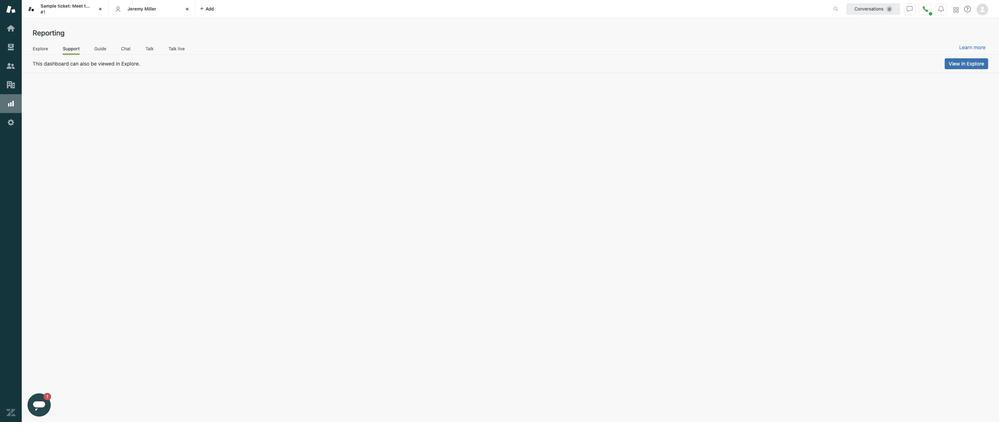 Task type: locate. For each thing, give the bounding box(es) containing it.
close image right the the
[[97, 5, 104, 13]]

0 horizontal spatial talk
[[146, 46, 154, 51]]

get help image
[[965, 6, 971, 12]]

close image
[[97, 5, 104, 13], [184, 5, 191, 13]]

talk for talk live
[[169, 46, 177, 51]]

the
[[84, 3, 91, 9]]

talk inside talk 'link'
[[146, 46, 154, 51]]

organizations image
[[6, 80, 16, 89]]

explore
[[33, 46, 48, 51], [967, 61, 985, 67]]

in right view
[[962, 61, 966, 67]]

talk inside talk live 'link'
[[169, 46, 177, 51]]

talk left live
[[169, 46, 177, 51]]

can
[[70, 61, 79, 67]]

learn
[[960, 44, 973, 50]]

chat link
[[121, 46, 131, 54]]

1 talk from the left
[[146, 46, 154, 51]]

talk right chat
[[146, 46, 154, 51]]

#1
[[41, 9, 45, 15]]

notifications image
[[939, 6, 944, 12]]

1 in from the left
[[116, 61, 120, 67]]

this dashboard can also be viewed in explore.
[[33, 61, 140, 67]]

explore up this
[[33, 46, 48, 51]]

in
[[116, 61, 120, 67], [962, 61, 966, 67]]

in right viewed
[[116, 61, 120, 67]]

0 horizontal spatial close image
[[97, 5, 104, 13]]

viewed
[[98, 61, 115, 67]]

2 talk from the left
[[169, 46, 177, 51]]

close image for jeremy miller tab
[[184, 5, 191, 13]]

1 vertical spatial explore
[[967, 61, 985, 67]]

2 close image from the left
[[184, 5, 191, 13]]

1 close image from the left
[[97, 5, 104, 13]]

more
[[974, 44, 986, 50]]

2 in from the left
[[962, 61, 966, 67]]

guide
[[94, 46, 106, 51]]

1 horizontal spatial talk
[[169, 46, 177, 51]]

close image inside tab
[[97, 5, 104, 13]]

reporting image
[[6, 99, 16, 108]]

talk
[[146, 46, 154, 51], [169, 46, 177, 51]]

1 horizontal spatial explore
[[967, 61, 985, 67]]

close image left the 'add' 'popup button'
[[184, 5, 191, 13]]

main element
[[0, 0, 22, 422]]

0 vertical spatial explore
[[33, 46, 48, 51]]

explore.
[[121, 61, 140, 67]]

1 horizontal spatial close image
[[184, 5, 191, 13]]

tab
[[22, 0, 109, 18]]

view
[[949, 61, 960, 67]]

miller
[[144, 6, 156, 12]]

explore down learn more 'link'
[[967, 61, 985, 67]]

add button
[[196, 0, 218, 18]]

close image inside jeremy miller tab
[[184, 5, 191, 13]]

talk for talk
[[146, 46, 154, 51]]

zendesk image
[[6, 408, 16, 417]]

0 horizontal spatial in
[[116, 61, 120, 67]]

1 horizontal spatial in
[[962, 61, 966, 67]]



Task type: vqa. For each thing, say whether or not it's contained in the screenshot.
the Button displays agent's chat status as Invisible. Icon
yes



Task type: describe. For each thing, give the bounding box(es) containing it.
zendesk products image
[[954, 7, 959, 12]]

learn more link
[[960, 44, 986, 51]]

support link
[[63, 46, 80, 55]]

tab containing sample ticket: meet the ticket
[[22, 0, 109, 18]]

zendesk support image
[[6, 5, 16, 14]]

jeremy
[[128, 6, 143, 12]]

get started image
[[6, 24, 16, 33]]

customers image
[[6, 61, 16, 71]]

conversations button
[[847, 3, 901, 15]]

ticket
[[92, 3, 104, 9]]

explore inside button
[[967, 61, 985, 67]]

conversations
[[855, 6, 884, 11]]

dashboard
[[44, 61, 69, 67]]

view in explore
[[949, 61, 985, 67]]

this
[[33, 61, 42, 67]]

guide link
[[94, 46, 106, 54]]

support
[[63, 46, 80, 51]]

ticket:
[[58, 3, 71, 9]]

jeremy miller tab
[[109, 0, 196, 18]]

tabs tab list
[[22, 0, 826, 18]]

add
[[206, 6, 214, 11]]

talk live link
[[168, 46, 185, 54]]

view in explore button
[[945, 58, 989, 69]]

button displays agent's chat status as invisible. image
[[907, 6, 913, 12]]

talk live
[[169, 46, 185, 51]]

sample ticket: meet the ticket #1
[[41, 3, 104, 15]]

in inside button
[[962, 61, 966, 67]]

sample
[[41, 3, 56, 9]]

close image for tab on the top left of page containing sample ticket: meet the ticket
[[97, 5, 104, 13]]

be
[[91, 61, 97, 67]]

live
[[178, 46, 185, 51]]

jeremy miller
[[128, 6, 156, 12]]

learn more
[[960, 44, 986, 50]]

explore link
[[33, 46, 48, 54]]

reporting
[[33, 29, 65, 37]]

admin image
[[6, 118, 16, 127]]

also
[[80, 61, 90, 67]]

0 horizontal spatial explore
[[33, 46, 48, 51]]

talk link
[[145, 46, 154, 54]]

views image
[[6, 42, 16, 52]]

meet
[[72, 3, 83, 9]]

chat
[[121, 46, 131, 51]]



